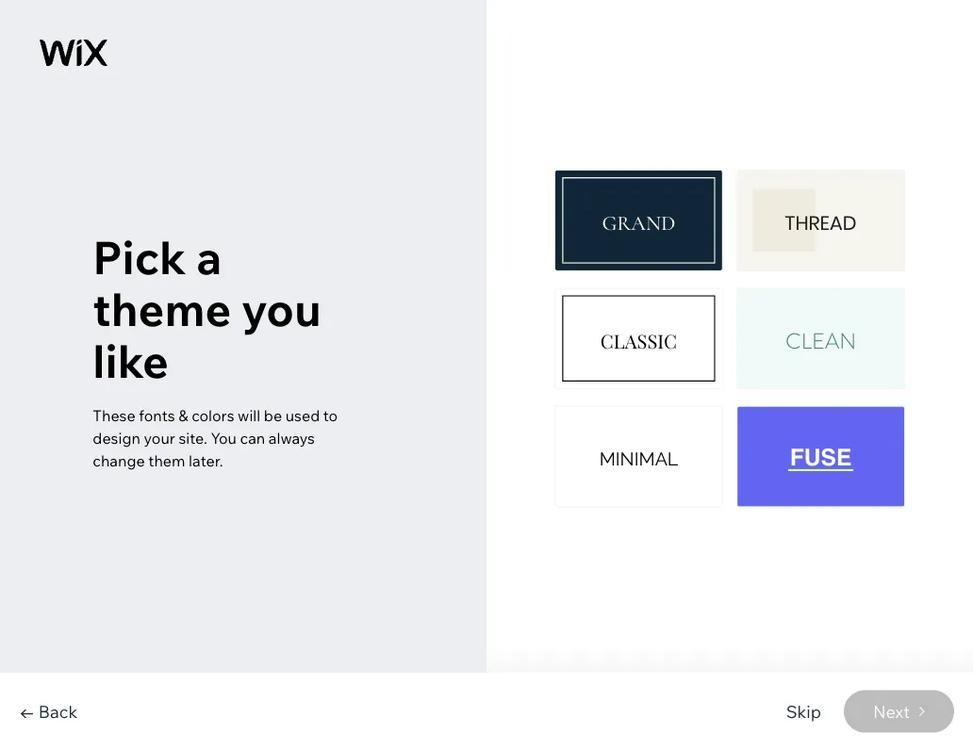 Task type: locate. For each thing, give the bounding box(es) containing it.
change
[[93, 451, 145, 470]]

&
[[178, 406, 188, 425]]

skip
[[786, 702, 822, 723]]

later.
[[189, 451, 223, 470]]

colors
[[192, 406, 234, 425]]

will
[[238, 406, 261, 425]]

these fonts & colors will be used to design your site. you can always change them later.
[[93, 406, 338, 470]]

design
[[93, 429, 140, 448]]

← back
[[19, 702, 77, 723]]

a
[[196, 228, 222, 285]]

next
[[873, 701, 910, 723]]

domain
[[550, 55, 598, 71]]

you
[[211, 429, 237, 448]]

can
[[240, 429, 265, 448]]

used
[[286, 406, 320, 425]]

be
[[264, 406, 282, 425]]

back
[[38, 702, 77, 723]]

home
[[71, 55, 112, 71]]



Task type: describe. For each thing, give the bounding box(es) containing it.
always
[[269, 429, 315, 448]]

you
[[242, 280, 321, 337]]

fonts
[[139, 406, 175, 425]]

to
[[323, 406, 338, 425]]

these
[[93, 406, 136, 425]]

←
[[19, 702, 35, 723]]

like
[[93, 332, 169, 389]]

connect your domain
[[464, 55, 598, 71]]

pick
[[93, 228, 186, 285]]

pick a theme you like
[[93, 228, 321, 389]]

https://www.wix.com/mysite
[[324, 55, 497, 71]]

theme
[[93, 280, 231, 337]]

them
[[148, 451, 185, 470]]

your
[[520, 55, 547, 71]]

your
[[144, 429, 175, 448]]

site.
[[179, 429, 207, 448]]

connect
[[464, 55, 517, 71]]



Task type: vqa. For each thing, say whether or not it's contained in the screenshot.
Publish button
no



